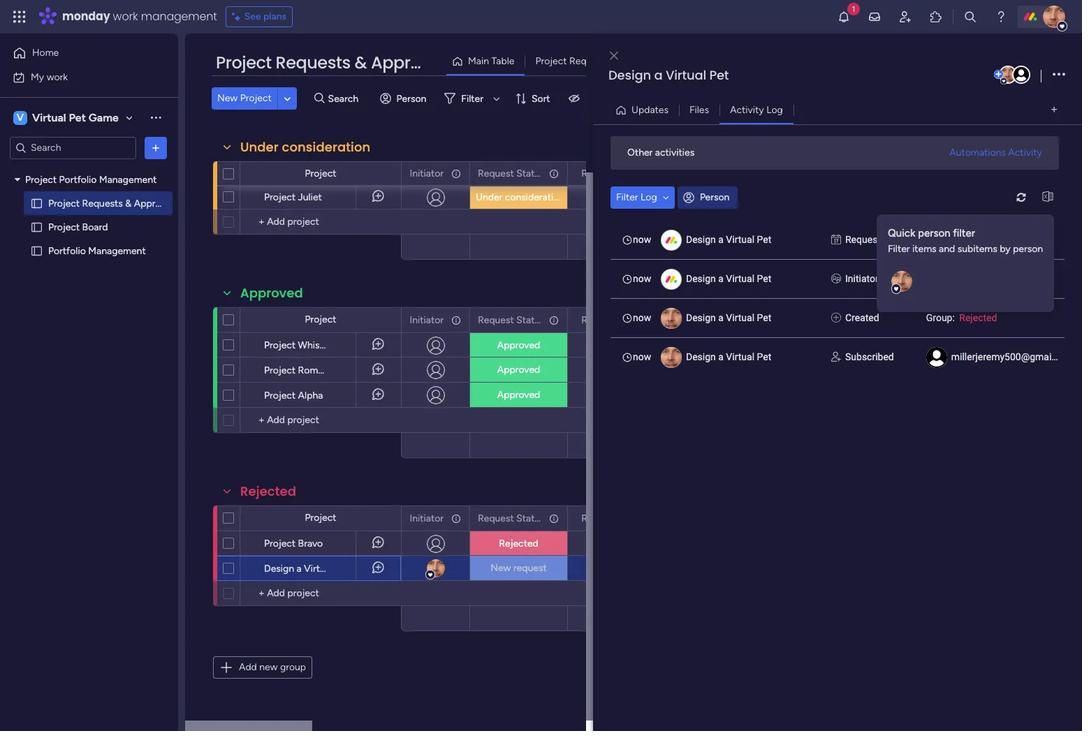 Task type: describe. For each thing, give the bounding box(es) containing it.
search everything image
[[963, 10, 977, 24]]

project inside field
[[216, 51, 272, 74]]

project whiskey
[[264, 339, 335, 351]]

table
[[491, 55, 514, 67]]

under inside field
[[240, 138, 279, 156]]

log for filter log
[[641, 191, 657, 203]]

home
[[32, 47, 59, 59]]

project right the caret down "image"
[[25, 174, 57, 185]]

new
[[259, 661, 278, 673]]

group:
[[926, 312, 955, 323]]

person for topmost "person" popup button
[[396, 93, 426, 104]]

add
[[239, 661, 257, 673]]

activity inside button
[[1008, 146, 1042, 158]]

3 request status from the top
[[478, 512, 545, 524]]

request status field for approved
[[474, 313, 545, 328]]

status for approved
[[516, 314, 545, 326]]

monday work management
[[62, 8, 217, 24]]

pet inside workspace selection element
[[69, 111, 86, 124]]

new for new project
[[217, 92, 238, 104]]

approved inside approved field
[[240, 284, 303, 302]]

1 vertical spatial management
[[88, 245, 146, 257]]

project left board
[[48, 221, 80, 233]]

select product image
[[13, 10, 27, 24]]

consideration inside field
[[282, 138, 370, 156]]

1 horizontal spatial person
[[1013, 243, 1043, 255]]

dapulse drag 2 image
[[595, 367, 600, 383]]

log for activity log
[[766, 104, 783, 116]]

see
[[244, 10, 261, 22]]

Design a Virtual Pet field
[[605, 66, 991, 85]]

0 vertical spatial person button
[[374, 87, 435, 110]]

hide button
[[563, 87, 614, 110]]

home button
[[8, 42, 150, 64]]

project requests form
[[535, 55, 635, 67]]

sort
[[532, 93, 550, 104]]

millerjeremy500@gmail.com link
[[951, 351, 1076, 362]]

monday
[[62, 8, 110, 24]]

Approved field
[[237, 284, 307, 302]]

by
[[1000, 243, 1010, 255]]

group
[[280, 661, 306, 673]]

2 + add project text field from the top
[[247, 585, 360, 602]]

workspace image
[[13, 110, 27, 125]]

group: rejected
[[926, 312, 997, 323]]

project left juliet
[[264, 191, 296, 203]]

close image
[[610, 51, 618, 61]]

automations
[[949, 146, 1006, 158]]

a for initiator
[[718, 273, 724, 284]]

millerjeremy500@gmail.com image
[[1012, 66, 1030, 84]]

3 request date field from the top
[[578, 511, 644, 526]]

and
[[939, 243, 955, 255]]

request for request date field related to under consideration
[[581, 167, 617, 179]]

activity log button
[[720, 99, 793, 121]]

rejected inside 'field'
[[240, 483, 296, 500]]

column information image for approved's "initiator" field
[[451, 315, 462, 326]]

a inside field
[[654, 66, 662, 84]]

1 horizontal spatial under consideration
[[476, 191, 565, 203]]

initiator field for approved
[[406, 313, 447, 328]]

v2 search image
[[314, 91, 325, 106]]

design inside field
[[608, 66, 651, 84]]

requests for 'project requests form' "button" on the top of page
[[569, 55, 610, 67]]

request status for approved
[[478, 314, 545, 326]]

approvals inside field
[[371, 51, 454, 74]]

3 status from the top
[[516, 512, 545, 524]]

initiator field for rejected
[[406, 511, 447, 526]]

v2 multiple person column image
[[831, 271, 841, 286]]

list box containing now
[[611, 220, 1076, 376]]

juliet
[[298, 191, 322, 203]]

new request
[[491, 562, 547, 574]]

a for subscribed
[[718, 351, 724, 362]]

request date field for under consideration
[[578, 166, 644, 181]]

design for created
[[686, 312, 716, 323]]

now for subscribed
[[633, 351, 651, 362]]

see plans button
[[225, 6, 293, 27]]

plans
[[263, 10, 286, 22]]

quick person filter filter items and subitems by person
[[888, 227, 1043, 255]]

project board
[[48, 221, 108, 233]]

project up project romeo
[[264, 339, 296, 351]]

subscribed
[[845, 351, 894, 362]]

now for request date
[[633, 234, 651, 245]]

Rejected field
[[237, 483, 300, 501]]

request
[[513, 562, 547, 574]]

Search field
[[325, 89, 366, 108]]

main table
[[468, 55, 514, 67]]

public board image for project board
[[30, 220, 43, 234]]

caret down image
[[15, 175, 20, 184]]

initiator for under consideration
[[410, 167, 444, 179]]

0 vertical spatial portfolio
[[59, 174, 97, 185]]

now for created
[[633, 312, 651, 323]]

new project button
[[212, 87, 277, 110]]

automations activity
[[949, 146, 1042, 158]]

filter for filter
[[461, 93, 483, 104]]

files
[[689, 104, 709, 116]]

items
[[912, 243, 936, 255]]

under consideration inside field
[[240, 138, 370, 156]]

nov 21
[[1014, 234, 1043, 245]]

& inside field
[[354, 51, 367, 74]]

filter button
[[439, 87, 505, 110]]

1 vertical spatial person button
[[677, 186, 738, 209]]

column information image for request status field associated with approved
[[548, 315, 560, 326]]

dapulse addbtn image
[[994, 70, 1003, 79]]

inbox image
[[868, 10, 882, 24]]

request for first request date field from the bottom of the page
[[581, 512, 617, 524]]

workspace options image
[[149, 111, 163, 125]]

0 vertical spatial management
[[99, 174, 157, 185]]

files button
[[679, 99, 720, 121]]

project alpha
[[264, 390, 323, 402]]

virtual inside workspace selection element
[[32, 111, 66, 124]]

updates
[[631, 104, 668, 116]]

1 + add project text field from the top
[[247, 214, 360, 231]]

millerjeremy500@gmail.com
[[951, 351, 1076, 362]]

filter
[[953, 227, 975, 240]]

project up whiskey
[[305, 314, 336, 326]]

activity inside button
[[730, 104, 764, 116]]

Project Requests & Approvals field
[[212, 51, 454, 75]]

main
[[468, 55, 489, 67]]

project inside "button"
[[535, 55, 567, 67]]

design for initiator
[[686, 273, 716, 284]]

list box containing project portfolio management
[[0, 165, 178, 451]]

request status for under consideration
[[478, 167, 545, 179]]

filter log button
[[611, 186, 675, 209]]

quick
[[888, 227, 915, 240]]

project up the "project board"
[[48, 197, 80, 209]]

my work button
[[8, 66, 150, 88]]

project up bravo
[[305, 512, 336, 524]]

see plans
[[244, 10, 286, 22]]

workspace selection element
[[13, 109, 121, 126]]

created
[[845, 312, 879, 323]]

a for request date
[[718, 234, 724, 245]]

my
[[31, 71, 44, 83]]

public board image
[[30, 244, 43, 257]]

1 image
[[847, 1, 860, 16]]



Task type: locate. For each thing, give the bounding box(es) containing it.
project bravo
[[264, 538, 323, 550]]

0 vertical spatial person
[[396, 93, 426, 104]]

status
[[516, 167, 545, 179], [516, 314, 545, 326], [516, 512, 545, 524]]

work right my at the top left of page
[[47, 71, 68, 83]]

management
[[141, 8, 217, 24]]

column information image for "initiator" field related to under consideration
[[451, 168, 462, 179]]

2 vertical spatial initiator field
[[406, 511, 447, 526]]

column information image
[[451, 513, 462, 524]]

0 horizontal spatial requests
[[82, 197, 123, 209]]

updates button
[[610, 99, 679, 121]]

design for request date
[[686, 234, 716, 245]]

1 vertical spatial portfolio
[[48, 245, 86, 257]]

rejected up project bravo at bottom left
[[240, 483, 296, 500]]

log down design a virtual pet field
[[766, 104, 783, 116]]

1 vertical spatial activity
[[1008, 146, 1042, 158]]

rejected right group:
[[959, 312, 997, 323]]

work right monday
[[113, 8, 138, 24]]

1 vertical spatial work
[[47, 71, 68, 83]]

sort button
[[509, 87, 559, 110]]

request for under consideration's request status field
[[478, 167, 514, 179]]

refresh image
[[1010, 192, 1032, 203]]

add view image
[[1051, 105, 1057, 115]]

design a virtual pet for created
[[686, 312, 771, 323]]

game
[[89, 111, 119, 124]]

request inside 'list box'
[[845, 234, 881, 245]]

1 horizontal spatial list box
[[611, 220, 1076, 376]]

2 vertical spatial status
[[516, 512, 545, 524]]

portfolio down search in workspace field
[[59, 174, 97, 185]]

activity
[[730, 104, 764, 116], [1008, 146, 1042, 158]]

export to excel image
[[1037, 192, 1059, 203]]

0 horizontal spatial under
[[240, 138, 279, 156]]

1 request status from the top
[[478, 167, 545, 179]]

0 vertical spatial request status field
[[474, 166, 545, 181]]

new for new request
[[491, 562, 511, 574]]

initiator for rejected
[[410, 512, 444, 524]]

filter inside quick person filter filter items and subitems by person
[[888, 243, 910, 255]]

+ Add project text field
[[247, 214, 360, 231], [247, 585, 360, 602]]

1 request status field from the top
[[474, 166, 545, 181]]

0 vertical spatial + add project text field
[[247, 214, 360, 231]]

approvals
[[371, 51, 454, 74], [134, 197, 178, 209]]

work for monday
[[113, 8, 138, 24]]

initiator for approved
[[410, 314, 444, 326]]

1 initiator field from the top
[[406, 166, 447, 181]]

filter inside button
[[616, 191, 638, 203]]

management down board
[[88, 245, 146, 257]]

james peterson image
[[1043, 6, 1065, 28]]

person left filter popup button
[[396, 93, 426, 104]]

filter left angle down image
[[616, 191, 638, 203]]

0 horizontal spatial under consideration
[[240, 138, 370, 156]]

person
[[918, 227, 950, 240], [1013, 243, 1043, 255]]

2 status from the top
[[516, 314, 545, 326]]

2 initiator field from the top
[[406, 313, 447, 328]]

main table button
[[446, 50, 525, 73]]

1 vertical spatial consideration
[[505, 191, 565, 203]]

3 request status field from the top
[[474, 511, 545, 526]]

other
[[627, 147, 653, 159]]

2 vertical spatial rejected
[[499, 538, 538, 550]]

project requests & approvals
[[216, 51, 454, 74], [48, 197, 178, 209]]

2 vertical spatial request status
[[478, 512, 545, 524]]

person button right search field
[[374, 87, 435, 110]]

person right angle down image
[[700, 191, 730, 203]]

initiator
[[410, 167, 444, 179], [845, 273, 879, 284], [410, 314, 444, 326], [410, 512, 444, 524]]

project down project romeo
[[264, 390, 296, 402]]

request date field for approved
[[578, 313, 644, 328]]

0 vertical spatial &
[[354, 51, 367, 74]]

filter log
[[616, 191, 657, 203]]

1 vertical spatial status
[[516, 314, 545, 326]]

1 public board image from the top
[[30, 197, 43, 210]]

0 vertical spatial approvals
[[371, 51, 454, 74]]

1 horizontal spatial work
[[113, 8, 138, 24]]

2 now from the top
[[633, 273, 651, 284]]

filter inside popup button
[[461, 93, 483, 104]]

&
[[354, 51, 367, 74], [125, 197, 132, 209]]

design for subscribed
[[686, 351, 716, 362]]

0 vertical spatial consideration
[[282, 138, 370, 156]]

options image
[[149, 141, 163, 155]]

new inside button
[[217, 92, 238, 104]]

activity log
[[730, 104, 783, 116]]

1 vertical spatial approvals
[[134, 197, 178, 209]]

design a virtual pet inside design a virtual pet field
[[608, 66, 729, 84]]

2 vertical spatial request date field
[[578, 511, 644, 526]]

requests up board
[[82, 197, 123, 209]]

portfolio
[[59, 174, 97, 185], [48, 245, 86, 257]]

apps image
[[929, 10, 943, 24]]

0 vertical spatial request status
[[478, 167, 545, 179]]

0 vertical spatial log
[[766, 104, 783, 116]]

1 horizontal spatial person button
[[677, 186, 738, 209]]

0 horizontal spatial approvals
[[134, 197, 178, 209]]

activities
[[655, 147, 695, 159]]

person right by
[[1013, 243, 1043, 255]]

now
[[633, 234, 651, 245], [633, 273, 651, 284], [633, 312, 651, 323], [633, 351, 651, 362]]

0 horizontal spatial consideration
[[282, 138, 370, 156]]

design a virtual pet for subscribed
[[686, 351, 771, 362]]

1 vertical spatial under
[[476, 191, 502, 203]]

2 horizontal spatial rejected
[[959, 312, 997, 323]]

1 vertical spatial request date field
[[578, 313, 644, 328]]

filter left arrow down icon
[[461, 93, 483, 104]]

options image
[[1053, 65, 1065, 84]]

3 initiator field from the top
[[406, 511, 447, 526]]

public board image
[[30, 197, 43, 210], [30, 220, 43, 234]]

design a virtual pet for request date
[[686, 234, 771, 245]]

management down options icon
[[99, 174, 157, 185]]

2 vertical spatial request status field
[[474, 511, 545, 526]]

Under consideration field
[[237, 138, 374, 156]]

project requests & approvals inside field
[[216, 51, 454, 74]]

1 horizontal spatial log
[[766, 104, 783, 116]]

filter for filter log
[[616, 191, 638, 203]]

& down project portfolio management
[[125, 197, 132, 209]]

subitems
[[957, 243, 997, 255]]

requests for 'project requests & approvals' field
[[276, 51, 350, 74]]

portfolio down the "project board"
[[48, 245, 86, 257]]

+ Add project text field
[[247, 412, 360, 429]]

column information image for 3rd request status field from the top
[[548, 513, 560, 524]]

whiskey
[[298, 339, 335, 351]]

new
[[217, 92, 238, 104], [491, 562, 511, 574]]

1 vertical spatial initiator field
[[406, 313, 447, 328]]

2 horizontal spatial filter
[[888, 243, 910, 255]]

design a virtual pet
[[608, 66, 729, 84], [686, 234, 771, 245], [686, 273, 771, 284], [686, 312, 771, 323], [686, 351, 771, 362], [264, 563, 350, 575]]

0 vertical spatial public board image
[[30, 197, 43, 210]]

0 horizontal spatial work
[[47, 71, 68, 83]]

1 vertical spatial rejected
[[240, 483, 296, 500]]

approvals left the "main"
[[371, 51, 454, 74]]

add new group
[[239, 661, 306, 673]]

2 request status from the top
[[478, 314, 545, 326]]

project
[[216, 51, 272, 74], [535, 55, 567, 67], [240, 92, 272, 104], [305, 168, 336, 180], [25, 174, 57, 185], [264, 191, 296, 203], [48, 197, 80, 209], [48, 221, 80, 233], [305, 314, 336, 326], [264, 339, 296, 351], [264, 365, 296, 377], [264, 390, 296, 402], [305, 512, 336, 524], [264, 538, 296, 550]]

requests inside field
[[276, 51, 350, 74]]

pet inside field
[[709, 66, 729, 84]]

list box
[[0, 165, 178, 451], [611, 220, 1076, 376]]

virtual
[[666, 66, 706, 84], [32, 111, 66, 124], [726, 234, 754, 245], [726, 273, 754, 284], [726, 312, 754, 323], [726, 351, 754, 362], [304, 563, 333, 575]]

add new group button
[[213, 657, 312, 679]]

2 horizontal spatial requests
[[569, 55, 610, 67]]

person up items
[[918, 227, 950, 240]]

person for the bottommost "person" popup button
[[700, 191, 730, 203]]

new project
[[217, 92, 272, 104]]

1 vertical spatial filter
[[616, 191, 638, 203]]

0 vertical spatial under
[[240, 138, 279, 156]]

rejected
[[959, 312, 997, 323], [240, 483, 296, 500], [499, 538, 538, 550]]

1 vertical spatial + add project text field
[[247, 585, 360, 602]]

0 horizontal spatial person
[[918, 227, 950, 240]]

notifications image
[[837, 10, 851, 24]]

1 vertical spatial &
[[125, 197, 132, 209]]

a for created
[[718, 312, 724, 323]]

1 horizontal spatial approvals
[[371, 51, 454, 74]]

requests inside 'list box'
[[82, 197, 123, 209]]

1 horizontal spatial activity
[[1008, 146, 1042, 158]]

requests left form
[[569, 55, 610, 67]]

automations activity button
[[944, 141, 1048, 164]]

requests up v2 search 'image'
[[276, 51, 350, 74]]

activity up refresh image
[[1008, 146, 1042, 158]]

public board image for project requests & approvals
[[30, 197, 43, 210]]

under consideration
[[240, 138, 370, 156], [476, 191, 565, 203]]

project juliet
[[264, 191, 322, 203]]

0 vertical spatial person
[[918, 227, 950, 240]]

0 horizontal spatial rejected
[[240, 483, 296, 500]]

0 horizontal spatial activity
[[730, 104, 764, 116]]

dapulse date column image
[[831, 232, 841, 247]]

project portfolio management
[[25, 174, 157, 185]]

1 vertical spatial new
[[491, 562, 511, 574]]

request for request date field for approved
[[581, 314, 617, 326]]

virtual pet game
[[32, 111, 119, 124]]

1 horizontal spatial &
[[354, 51, 367, 74]]

& up search field
[[354, 51, 367, 74]]

work for my
[[47, 71, 68, 83]]

0 vertical spatial work
[[113, 8, 138, 24]]

filter
[[461, 93, 483, 104], [616, 191, 638, 203], [888, 243, 910, 255]]

request status field for under consideration
[[474, 166, 545, 181]]

1 vertical spatial log
[[641, 191, 657, 203]]

activity right files
[[730, 104, 764, 116]]

now for initiator
[[633, 273, 651, 284]]

romeo
[[298, 365, 329, 377]]

1 vertical spatial request status
[[478, 314, 545, 326]]

form
[[612, 55, 635, 67]]

help image
[[994, 10, 1008, 24]]

hide
[[585, 93, 606, 104]]

1 horizontal spatial requests
[[276, 51, 350, 74]]

approvals down options icon
[[134, 197, 178, 209]]

person button right angle down image
[[677, 186, 738, 209]]

0 horizontal spatial project requests & approvals
[[48, 197, 178, 209]]

0 vertical spatial project requests & approvals
[[216, 51, 454, 74]]

person button
[[374, 87, 435, 110], [677, 186, 738, 209]]

1 horizontal spatial under
[[476, 191, 502, 203]]

project up sort
[[535, 55, 567, 67]]

design a virtual pet for initiator
[[686, 273, 771, 284]]

1 horizontal spatial filter
[[616, 191, 638, 203]]

v2 surface invite image
[[831, 350, 841, 364]]

0 vertical spatial new
[[217, 92, 238, 104]]

status for under consideration
[[516, 167, 545, 179]]

project left bravo
[[264, 538, 296, 550]]

log inside filter log button
[[641, 191, 657, 203]]

request for request status field associated with approved
[[478, 314, 514, 326]]

date
[[620, 167, 641, 179], [883, 234, 903, 245], [620, 314, 641, 326], [620, 512, 641, 524]]

project romeo
[[264, 365, 329, 377]]

invite members image
[[898, 10, 912, 24]]

arrow down image
[[488, 90, 505, 107]]

1 horizontal spatial rejected
[[499, 538, 538, 550]]

angle down image
[[663, 192, 669, 202]]

3 now from the top
[[633, 312, 651, 323]]

1 now from the top
[[633, 234, 651, 245]]

1 request date field from the top
[[578, 166, 644, 181]]

angle down image
[[284, 93, 291, 104]]

filter down quick
[[888, 243, 910, 255]]

1 vertical spatial public board image
[[30, 220, 43, 234]]

dec
[[945, 234, 961, 245]]

project left angle down icon
[[240, 92, 272, 104]]

project requests & approvals up search field
[[216, 51, 454, 74]]

a
[[654, 66, 662, 84], [718, 234, 724, 245], [718, 273, 724, 284], [718, 312, 724, 323], [718, 351, 724, 362], [297, 563, 302, 575]]

initiator field for under consideration
[[406, 166, 447, 181]]

new left request
[[491, 562, 511, 574]]

work
[[113, 8, 138, 24], [47, 71, 68, 83]]

1 horizontal spatial new
[[491, 562, 511, 574]]

project requests & approvals up board
[[48, 197, 178, 209]]

requests
[[276, 51, 350, 74], [569, 55, 610, 67], [82, 197, 123, 209]]

dapulse plus image
[[831, 310, 841, 325]]

1 vertical spatial under consideration
[[476, 191, 565, 203]]

Initiator field
[[406, 166, 447, 181], [406, 313, 447, 328], [406, 511, 447, 526]]

virtual inside field
[[666, 66, 706, 84]]

request
[[478, 167, 514, 179], [581, 167, 617, 179], [845, 234, 881, 245], [478, 314, 514, 326], [581, 314, 617, 326], [478, 512, 514, 524], [581, 512, 617, 524]]

Request Date field
[[578, 166, 644, 181], [578, 313, 644, 328], [578, 511, 644, 526]]

2 public board image from the top
[[30, 220, 43, 234]]

dec 5
[[945, 234, 968, 245]]

log inside activity log button
[[766, 104, 783, 116]]

project up project alpha
[[264, 365, 296, 377]]

log left angle down image
[[641, 191, 657, 203]]

request for 3rd request status field from the top
[[478, 512, 514, 524]]

0 horizontal spatial person button
[[374, 87, 435, 110]]

bravo
[[298, 538, 323, 550]]

1 vertical spatial project requests & approvals
[[48, 197, 178, 209]]

nov
[[1014, 234, 1031, 245]]

1 horizontal spatial person
[[700, 191, 730, 203]]

request date
[[581, 167, 641, 179], [845, 234, 903, 245], [581, 314, 641, 326], [581, 512, 641, 524]]

1 status from the top
[[516, 167, 545, 179]]

1 vertical spatial request status field
[[474, 313, 545, 328]]

v
[[17, 111, 24, 123]]

project up new project
[[216, 51, 272, 74]]

0 horizontal spatial new
[[217, 92, 238, 104]]

Search in workspace field
[[29, 140, 117, 156]]

21
[[1033, 234, 1043, 245]]

2 request date field from the top
[[578, 313, 644, 328]]

2 request status field from the top
[[474, 313, 545, 328]]

Request Status field
[[474, 166, 545, 181], [474, 313, 545, 328], [474, 511, 545, 526]]

other activities
[[627, 147, 695, 159]]

1 horizontal spatial project requests & approvals
[[216, 51, 454, 74]]

0 vertical spatial rejected
[[959, 312, 997, 323]]

column information image
[[451, 168, 462, 179], [548, 168, 560, 179], [451, 315, 462, 326], [548, 315, 560, 326], [548, 513, 560, 524]]

person
[[396, 93, 426, 104], [700, 191, 730, 203]]

pet
[[709, 66, 729, 84], [69, 111, 86, 124], [757, 234, 771, 245], [757, 273, 771, 284], [757, 312, 771, 323], [757, 351, 771, 362], [335, 563, 350, 575]]

0 vertical spatial initiator field
[[406, 166, 447, 181]]

0 vertical spatial request date field
[[578, 166, 644, 181]]

new left angle down icon
[[217, 92, 238, 104]]

0 vertical spatial under consideration
[[240, 138, 370, 156]]

option
[[0, 167, 178, 170]]

column information image for under consideration's request status field
[[548, 168, 560, 179]]

0 horizontal spatial &
[[125, 197, 132, 209]]

+ add project text field down juliet
[[247, 214, 360, 231]]

0 horizontal spatial filter
[[461, 93, 483, 104]]

request status
[[478, 167, 545, 179], [478, 314, 545, 326], [478, 512, 545, 524]]

project up juliet
[[305, 168, 336, 180]]

0 horizontal spatial person
[[396, 93, 426, 104]]

4 now from the top
[[633, 351, 651, 362]]

portfolio management
[[48, 245, 146, 257]]

initiator inside 'list box'
[[845, 273, 879, 284]]

2 vertical spatial filter
[[888, 243, 910, 255]]

requests inside "button"
[[569, 55, 610, 67]]

0 vertical spatial activity
[[730, 104, 764, 116]]

1 horizontal spatial consideration
[[505, 191, 565, 203]]

alpha
[[298, 390, 323, 402]]

project requests form button
[[525, 50, 641, 73]]

work inside button
[[47, 71, 68, 83]]

0 vertical spatial status
[[516, 167, 545, 179]]

0 horizontal spatial log
[[641, 191, 657, 203]]

0 horizontal spatial list box
[[0, 165, 178, 451]]

+ add project text field down bravo
[[247, 585, 360, 602]]

0 vertical spatial filter
[[461, 93, 483, 104]]

5
[[963, 234, 968, 245]]

management
[[99, 174, 157, 185], [88, 245, 146, 257]]

1 vertical spatial person
[[700, 191, 730, 203]]

approved
[[240, 284, 303, 302], [497, 339, 540, 351], [497, 364, 540, 376], [497, 389, 540, 401]]

rejected up new request
[[499, 538, 538, 550]]

1 vertical spatial person
[[1013, 243, 1043, 255]]

project inside button
[[240, 92, 272, 104]]

board
[[82, 221, 108, 233]]

my work
[[31, 71, 68, 83]]



Task type: vqa. For each thing, say whether or not it's contained in the screenshot.
the "Initiator" "field" to the middle
yes



